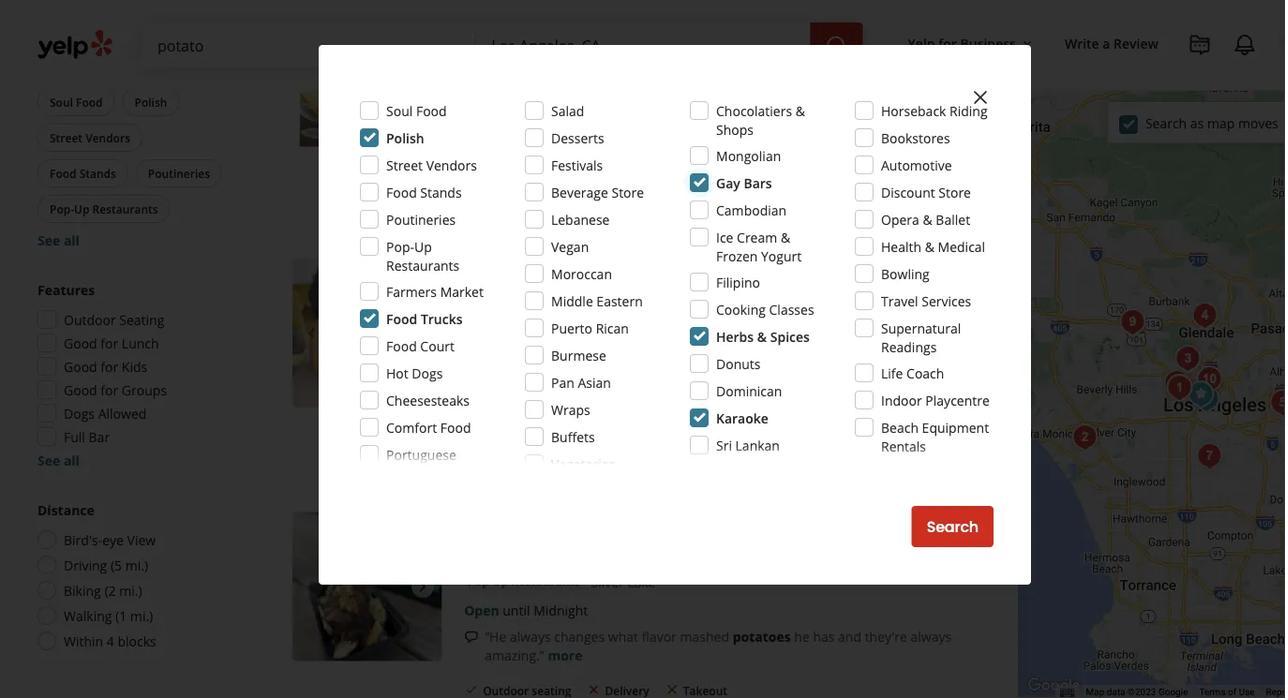 Task type: describe. For each thing, give the bounding box(es) containing it.
4.2
[[573, 36, 592, 54]]

lake
[[628, 574, 656, 592]]

previous image
[[300, 69, 323, 91]]

american (new)
[[468, 320, 558, 336]]

search for search
[[927, 517, 979, 538]]

potato inside balls--with a name like the potato sack, they need more potato items..."
[[825, 121, 865, 139]]

outdoor seating for 1
[[483, 184, 572, 200]]

pop-up restaurants for the right pop-up restaurants button
[[468, 574, 580, 590]]

discount store
[[882, 183, 972, 201]]

pop-up restaurants for top pop-up restaurants button
[[50, 201, 158, 217]]

they're
[[865, 629, 908, 647]]

the potato sack link
[[485, 5, 635, 31]]

order for 1
[[900, 182, 941, 203]]

restaurants for the right pop-up restaurants button
[[512, 574, 580, 590]]

amazing."
[[485, 647, 545, 665]]

stands inside food stands button
[[79, 166, 116, 181]]

mongolian
[[717, 147, 782, 165]]

midnight
[[534, 602, 588, 620]]

"i for "i don't know, dude, when you go to a cool asian potato
[[485, 375, 493, 393]]

1 always from the left
[[510, 629, 551, 647]]

16 checkmark v2 image
[[587, 438, 602, 453]]

coach
[[907, 364, 945, 382]]

(733 reviews)
[[596, 290, 676, 308]]

kids
[[122, 358, 148, 376]]

mi.) for driving (5 mi.)
[[125, 557, 148, 575]]

cream
[[737, 228, 778, 246]]

1 like from the left
[[532, 121, 553, 139]]

middle eastern
[[552, 292, 643, 310]]

fried
[[579, 121, 608, 139]]

dogs inside group
[[64, 405, 95, 423]]

previous image for "he always changes what flavor mashed
[[300, 577, 323, 599]]

a right write at the top
[[1103, 34, 1111, 52]]

donuts
[[717, 355, 761, 373]]

polish button
[[122, 88, 180, 116]]

food inside soul food button
[[76, 94, 103, 110]]

search dialog
[[0, 0, 1286, 699]]

festivals
[[552, 156, 603, 174]]

sandwiches button
[[628, 319, 702, 338]]

a inside /burger place, pay a pretty steep price for..."
[[941, 375, 949, 393]]

repo link
[[1267, 687, 1286, 698]]

until for 1
[[511, 95, 538, 112]]

tomorrow
[[595, 95, 656, 112]]

(new)
[[525, 320, 558, 336]]

potato inside balls--with a name like the potato sack, they need more potato items..."
[[556, 140, 596, 157]]

health
[[882, 238, 922, 256]]

poutineries inside button
[[148, 166, 210, 181]]

buffets
[[552, 428, 595, 446]]

good for kids
[[64, 358, 148, 376]]

mister fried potato image
[[1265, 385, 1286, 422]]

/burger
[[827, 375, 874, 393]]

start order for 2
[[861, 436, 941, 457]]

new
[[116, 8, 144, 26]]

map region
[[815, 0, 1286, 699]]

1 horizontal spatial 16 checkmark v2 image
[[587, 184, 602, 199]]

soul inside search dialog
[[386, 102, 413, 120]]

0 vertical spatial pop-up restaurants button
[[38, 195, 170, 223]]

16 close v2 image
[[665, 683, 680, 698]]

a inside balls--with a name like the potato sack, they need more potato items..."
[[725, 121, 732, 139]]

see all button for features
[[38, 452, 80, 469]]

"he
[[485, 629, 507, 647]]

user actions element
[[894, 23, 1286, 139]]

humble potato image
[[1067, 419, 1104, 457]]

eastern
[[597, 292, 643, 310]]

and inside he has and they're always amazing."
[[839, 629, 862, 647]]

& inside the ice cream & frozen yogurt
[[781, 228, 791, 246]]

horseback riding
[[882, 102, 988, 120]]

order for 2
[[900, 436, 941, 457]]

court
[[421, 337, 455, 355]]

vendors inside search dialog
[[426, 156, 477, 174]]

pan
[[552, 374, 575, 392]]

full bar
[[64, 428, 110, 446]]

travel services
[[882, 292, 972, 310]]

beach equipment rentals
[[882, 419, 990, 455]]

3 slideshow element from the top
[[293, 513, 442, 662]]

see all for features
[[38, 452, 80, 469]]

0 horizontal spatial up
[[74, 201, 90, 217]]

1 vertical spatial outdoor
[[64, 311, 116, 329]]

good for lunch
[[64, 334, 159, 352]]

1 horizontal spatial asian
[[747, 375, 780, 393]]

start order for 1
[[861, 182, 941, 203]]

walking (1 mi.)
[[64, 607, 153, 625]]

vegetarian
[[552, 455, 617, 473]]

herbs
[[717, 328, 754, 346]]

good for good for kids
[[64, 358, 97, 376]]

ballet
[[936, 211, 971, 228]]

driving (5 mi.)
[[64, 557, 148, 575]]

classes
[[770, 301, 815, 318]]

/burger place, pay a pretty steep price for..."
[[485, 375, 949, 411]]

up inside search dialog
[[415, 238, 432, 256]]

1 horizontal spatial pop-up restaurants button
[[464, 573, 584, 592]]

comfort food
[[386, 419, 471, 437]]

bars
[[744, 174, 773, 192]]

sack
[[592, 5, 635, 31]]

trucks
[[421, 310, 463, 328]]

vendors inside button
[[85, 130, 130, 145]]

groups
[[122, 381, 167, 399]]

restaurants inside search dialog
[[386, 257, 460, 274]]

hot and new
[[64, 8, 144, 26]]

projects image
[[1189, 34, 1212, 56]]

until 9:00 pm
[[503, 349, 583, 366]]

polish inside polish button
[[135, 94, 167, 110]]

yogurt
[[762, 247, 802, 265]]

pretty
[[485, 394, 522, 411]]

more link
[[548, 647, 583, 665]]

cambodian
[[717, 201, 787, 219]]

.
[[475, 5, 481, 31]]

wraps
[[552, 401, 591, 419]]

american (new) button
[[464, 319, 562, 338]]

comfort
[[386, 419, 437, 437]]

moroccan
[[552, 265, 612, 283]]

takeout for 1
[[684, 184, 728, 200]]

see all for category
[[38, 231, 80, 249]]

hot dogs
[[386, 364, 443, 382]]

1 vertical spatial more
[[548, 647, 583, 665]]

supernatural readings
[[882, 319, 962, 356]]

google
[[1159, 687, 1189, 698]]

life coach
[[882, 364, 945, 382]]

within
[[64, 633, 103, 650]]

stands inside search dialog
[[421, 183, 462, 201]]

until for 2
[[503, 349, 530, 366]]

riding
[[950, 102, 988, 120]]

for for kids
[[101, 358, 118, 376]]

features
[[38, 281, 95, 299]]

seating for 1
[[532, 184, 572, 200]]

0 horizontal spatial house of mash image
[[293, 513, 442, 662]]

repo
[[1267, 687, 1286, 698]]

for for lunch
[[101, 334, 118, 352]]

food court
[[386, 337, 455, 355]]

yelp for business
[[909, 34, 1017, 52]]

hot for hot dogs
[[386, 364, 409, 382]]

close image
[[970, 86, 992, 109]]

store for discount store
[[939, 183, 972, 201]]

use
[[1240, 687, 1256, 698]]

don't
[[497, 375, 528, 393]]

soul inside button
[[50, 94, 73, 110]]

food stands inside food stands button
[[50, 166, 116, 181]]

all for features
[[64, 452, 80, 469]]

see for features
[[38, 452, 60, 469]]

the potato sack image
[[293, 5, 442, 155]]

start for 2
[[861, 436, 896, 457]]

silver lake
[[591, 574, 656, 592]]

& for opera & ballet
[[923, 211, 933, 228]]

flavor
[[642, 629, 677, 647]]

keyboard shortcuts image
[[1060, 689, 1075, 698]]

pan asian
[[552, 374, 611, 392]]

(733
[[596, 290, 622, 308]]

food trucks
[[386, 310, 463, 328]]

farmers
[[386, 283, 437, 301]]

price
[[562, 394, 593, 411]]

2 vertical spatial until
[[503, 602, 530, 620]]

search image
[[826, 35, 848, 57]]

moves
[[1239, 114, 1279, 132]]

more inside balls--with a name like the potato sack, they need more potato items..."
[[519, 140, 552, 157]]

burmese
[[552, 347, 607, 364]]

reviews) for 1
[[625, 36, 676, 54]]

0 vertical spatial and
[[89, 8, 113, 26]]

street vendors inside street vendors button
[[50, 130, 130, 145]]

readings
[[882, 338, 937, 356]]

1
[[464, 5, 475, 31]]

potato corner image
[[1187, 297, 1224, 335]]

start order link for 2
[[843, 426, 959, 467]]

see for category
[[38, 231, 60, 249]]

the inside balls--with a name like the potato sack, they need more potato items..."
[[798, 121, 821, 139]]

outdoor for 2
[[483, 438, 529, 454]]

reviews) for 2
[[625, 290, 676, 308]]



Task type: vqa. For each thing, say whether or not it's contained in the screenshot.
FOR related to Business
yes



Task type: locate. For each thing, give the bounding box(es) containing it.
1 horizontal spatial search
[[1146, 114, 1188, 132]]

1 seating from the top
[[532, 184, 572, 200]]

outdoor up good for lunch
[[64, 311, 116, 329]]

what
[[608, 629, 639, 647]]

1 reviews) from the top
[[625, 36, 676, 54]]

all for category
[[64, 231, 80, 249]]

asian down donuts
[[747, 375, 780, 393]]

16 speech v2 image
[[464, 631, 479, 646]]

burgers button
[[569, 319, 621, 338]]

2 see from the top
[[38, 452, 60, 469]]

dogs up full
[[64, 405, 95, 423]]

notifications image
[[1234, 34, 1257, 56]]

1 vertical spatial all
[[64, 452, 80, 469]]

the potato sack image
[[1162, 370, 1199, 407]]

0 vertical spatial up
[[74, 201, 90, 217]]

good down good for lunch
[[64, 358, 97, 376]]

food stands button
[[38, 159, 128, 188]]

biking (2 mi.)
[[64, 582, 142, 600]]

vendors up food stands button
[[85, 130, 130, 145]]

pop-up restaurants button up 'open until midnight'
[[464, 573, 584, 592]]

for for groups
[[101, 381, 118, 399]]

street
[[50, 130, 83, 145], [386, 156, 423, 174]]

see all up features
[[38, 231, 80, 249]]

mi.) for walking (1 mi.)
[[130, 607, 153, 625]]

slideshow element for 2
[[293, 259, 442, 409]]

street vendors
[[50, 130, 130, 145], [386, 156, 477, 174]]

slideshow element for 1
[[293, 5, 442, 155]]

16 checkmark v2 image down 16 speech v2 image
[[464, 683, 479, 698]]

None search field
[[143, 23, 867, 68]]

1 see from the top
[[38, 231, 60, 249]]

asian
[[578, 374, 611, 392], [747, 375, 780, 393]]

hot up category
[[64, 8, 86, 26]]

2 vertical spatial pop-
[[468, 574, 493, 590]]

takeout down karaoke
[[684, 438, 728, 454]]

pop-up restaurants inside search dialog
[[386, 238, 460, 274]]

the
[[556, 121, 576, 139]]

vendors left need
[[426, 156, 477, 174]]

1 store from the left
[[612, 183, 644, 201]]

food inside food stands button
[[50, 166, 76, 181]]

1 vertical spatial start
[[861, 436, 896, 457]]

1 vertical spatial 16 checkmark v2 image
[[464, 683, 479, 698]]

3 good from the top
[[64, 381, 97, 399]]

cooking
[[717, 301, 766, 318]]

0 vertical spatial house of mash image
[[1170, 340, 1207, 378]]

the baked potato image
[[1115, 304, 1152, 341]]

16 close v2 image
[[587, 683, 602, 698]]

2 seating from the top
[[532, 438, 572, 454]]

order up opera & ballet
[[900, 182, 941, 203]]

search left as
[[1146, 114, 1188, 132]]

poutineries up farmers
[[386, 211, 456, 228]]

& right the "herbs"
[[758, 328, 767, 346]]

mashed
[[680, 629, 730, 647]]

food
[[76, 94, 103, 110], [416, 102, 447, 120], [50, 166, 76, 181], [386, 183, 417, 201], [386, 310, 418, 328], [386, 337, 417, 355], [441, 419, 471, 437]]

2 order from the top
[[900, 436, 941, 457]]

2 horizontal spatial pop-
[[468, 574, 493, 590]]

next image for "he always changes what flavor mashed
[[412, 577, 434, 599]]

name
[[736, 121, 771, 139]]

2 store from the left
[[939, 183, 972, 201]]

takeout up the 'ice'
[[684, 184, 728, 200]]

restaurants up farmers
[[386, 257, 460, 274]]

group
[[34, 58, 233, 250], [32, 280, 233, 470]]

2 like from the left
[[774, 121, 795, 139]]

0 vertical spatial group
[[34, 58, 233, 250]]

with
[[695, 121, 722, 139]]

a
[[1103, 34, 1111, 52], [725, 121, 732, 139], [707, 375, 715, 393], [941, 375, 949, 393]]

pop- up farmers
[[386, 238, 415, 256]]

0 horizontal spatial 16 checkmark v2 image
[[464, 683, 479, 698]]

1 vertical spatial restaurants
[[386, 257, 460, 274]]

0 horizontal spatial and
[[89, 8, 113, 26]]

poutine brothers image
[[1192, 438, 1229, 476]]

restaurants inside group
[[92, 201, 158, 217]]

for up good for kids
[[101, 334, 118, 352]]

and right has
[[839, 629, 862, 647]]

blocks
[[118, 633, 156, 650]]

4.2 star rating image
[[464, 37, 566, 56]]

outdoor seating for 2
[[483, 438, 572, 454]]

health & medical
[[882, 238, 986, 256]]

0 horizontal spatial always
[[510, 629, 551, 647]]

vans image
[[1189, 381, 1226, 418]]

hot down food court
[[386, 364, 409, 382]]

0 horizontal spatial store
[[612, 183, 644, 201]]

map
[[1208, 114, 1236, 132]]

pop- down food stands button
[[50, 201, 74, 217]]

poutineries down polish button
[[148, 166, 210, 181]]

until up the quite
[[511, 95, 538, 112]]

1 "i from the top
[[485, 121, 493, 139]]

until up don't at the left bottom
[[503, 349, 530, 366]]

0 horizontal spatial soul food
[[50, 94, 103, 110]]

cheesesteaks
[[386, 392, 470, 409]]

1 start order link from the top
[[843, 172, 959, 213]]

potato down the
[[556, 140, 596, 157]]

always up amazing."
[[510, 629, 551, 647]]

1 next image from the top
[[412, 323, 434, 345]]

0 vertical spatial see
[[38, 231, 60, 249]]

0 horizontal spatial poutineries
[[148, 166, 210, 181]]

street vendors inside search dialog
[[386, 156, 477, 174]]

2 vertical spatial good
[[64, 381, 97, 399]]

1 vertical spatial "i
[[485, 375, 493, 393]]

1 horizontal spatial always
[[911, 629, 952, 647]]

1 see all from the top
[[38, 231, 80, 249]]

& inside chocolatiers & shops
[[796, 102, 806, 120]]

1 vertical spatial the
[[798, 121, 821, 139]]

he
[[795, 629, 810, 647]]

google image
[[1024, 674, 1086, 699]]

2 vertical spatial mi.)
[[130, 607, 153, 625]]

always right they're
[[911, 629, 952, 647]]

potato up 4.2 link
[[525, 5, 587, 31]]

sri lankan
[[717, 437, 780, 454]]

16 checkmark v2 image
[[587, 184, 602, 199], [464, 683, 479, 698]]

sandwiches link
[[628, 319, 702, 338]]

equipment
[[923, 419, 990, 437]]

order
[[900, 182, 941, 203], [900, 436, 941, 457]]

next image
[[412, 323, 434, 345], [412, 577, 434, 599]]

1 vertical spatial and
[[839, 629, 862, 647]]

store up ballet
[[939, 183, 972, 201]]

gay bars
[[717, 174, 773, 192]]

mi.) right (1
[[130, 607, 153, 625]]

indoor
[[882, 392, 923, 409]]

0 vertical spatial outdoor seating
[[483, 184, 572, 200]]

1 horizontal spatial potato
[[784, 375, 827, 393]]

seating up vegetarian
[[532, 438, 572, 454]]

soul food inside button
[[50, 94, 103, 110]]

1 vertical spatial poutineries
[[386, 211, 456, 228]]

1 slideshow element from the top
[[293, 5, 442, 155]]

like inside balls--with a name like the potato sack, they need more potato items..."
[[774, 121, 795, 139]]

pop- for top pop-up restaurants button
[[50, 201, 74, 217]]

up up farmers
[[415, 238, 432, 256]]

2 start from the top
[[861, 436, 896, 457]]

1 vertical spatial group
[[32, 280, 233, 470]]

see all button down full
[[38, 452, 80, 469]]

group containing features
[[32, 280, 233, 470]]

see all button up features
[[38, 231, 80, 249]]

pop-up restaurants link
[[464, 573, 584, 592]]

1 horizontal spatial store
[[939, 183, 972, 201]]

up up open
[[493, 574, 509, 590]]

street inside search dialog
[[386, 156, 423, 174]]

0 vertical spatial search
[[1146, 114, 1188, 132]]

1 vertical spatial previous image
[[300, 577, 323, 599]]

(231 reviews) link
[[596, 34, 676, 55]]

0 horizontal spatial restaurants
[[92, 201, 158, 217]]

group containing category
[[34, 58, 233, 250]]

0 vertical spatial potato
[[525, 5, 587, 31]]

1 vertical spatial reviews)
[[625, 290, 676, 308]]

pop-up restaurants button
[[38, 195, 170, 223], [464, 573, 584, 592]]

automotive
[[882, 156, 953, 174]]

pop- for the right pop-up restaurants button
[[468, 574, 493, 590]]

for down good for kids
[[101, 381, 118, 399]]

option group
[[32, 501, 233, 657]]

& up yogurt
[[781, 228, 791, 246]]

2 start order link from the top
[[843, 426, 959, 467]]

1 vertical spatial until
[[503, 349, 530, 366]]

reviews) right '(231'
[[625, 36, 676, 54]]

puerto
[[552, 319, 593, 337]]

outdoor down pretty
[[483, 438, 529, 454]]

angel's tijuana tacos image
[[1192, 361, 1229, 399]]

humble potato link
[[485, 259, 627, 285]]

& right chocolatiers
[[796, 102, 806, 120]]

2 all from the top
[[64, 452, 80, 469]]

1 vertical spatial pop-
[[386, 238, 415, 256]]

all
[[64, 231, 80, 249], [64, 452, 80, 469]]

store for beverage store
[[612, 183, 644, 201]]

2 see all from the top
[[38, 452, 80, 469]]

2 slideshow element from the top
[[293, 259, 442, 409]]

indoor playcentre
[[882, 392, 990, 409]]

stands
[[79, 166, 116, 181], [421, 183, 462, 201]]

1 vertical spatial see all button
[[38, 452, 80, 469]]

more down changes on the bottom of the page
[[548, 647, 583, 665]]

and left new
[[89, 8, 113, 26]]

outdoor seating down steep
[[483, 438, 572, 454]]

cool
[[718, 375, 743, 393]]

0 vertical spatial potato
[[556, 140, 596, 157]]

1 outdoor seating from the top
[[483, 184, 572, 200]]

humble potato image
[[293, 259, 442, 409]]

all down full
[[64, 452, 80, 469]]

street down soul food button
[[50, 130, 83, 145]]

polish inside search dialog
[[386, 129, 425, 147]]

search inside 'button'
[[927, 517, 979, 538]]

"i for "i quite like the fried
[[485, 121, 493, 139]]

2 next image from the top
[[412, 577, 434, 599]]

place,
[[877, 375, 913, 393]]

reviews) up sandwiches
[[625, 290, 676, 308]]

mi.) right (2
[[119, 582, 142, 600]]

the right .
[[485, 5, 520, 31]]

1 see all button from the top
[[38, 231, 80, 249]]

spices
[[771, 328, 810, 346]]

0 vertical spatial food stands
[[50, 166, 116, 181]]

see all down full
[[38, 452, 80, 469]]

2 "i from the top
[[485, 375, 493, 393]]

beverage
[[552, 183, 609, 201]]

pop-up restaurants up 'open until midnight'
[[468, 574, 580, 590]]

2 always from the left
[[911, 629, 952, 647]]

services
[[922, 292, 972, 310]]

pop- inside search dialog
[[386, 238, 415, 256]]

4.3 star rating image
[[464, 291, 566, 310]]

1 horizontal spatial the
[[798, 121, 821, 139]]

street inside button
[[50, 130, 83, 145]]

seating for 2
[[532, 438, 572, 454]]

asian inside search dialog
[[578, 374, 611, 392]]

1 vertical spatial next image
[[412, 577, 434, 599]]

see up features
[[38, 231, 60, 249]]

&
[[796, 102, 806, 120], [923, 211, 933, 228], [781, 228, 791, 246], [925, 238, 935, 256], [758, 328, 767, 346]]

louders image
[[1159, 365, 1196, 402]]

search down the beach equipment rentals
[[927, 517, 979, 538]]

1 horizontal spatial street
[[386, 156, 423, 174]]

& down opera & ballet
[[925, 238, 935, 256]]

gay
[[717, 174, 741, 192]]

potato left sack, at the right of the page
[[825, 121, 865, 139]]

silver
[[591, 574, 624, 592]]

shops
[[717, 121, 754, 138]]

seating down festivals
[[532, 184, 572, 200]]

good up good for kids
[[64, 334, 97, 352]]

0 vertical spatial dogs
[[412, 364, 443, 382]]

1 vertical spatial pop-up restaurants
[[386, 238, 460, 274]]

dogs up the cheesesteaks
[[412, 364, 443, 382]]

soul food inside search dialog
[[386, 102, 447, 120]]

for inside button
[[939, 34, 958, 52]]

asian up the price
[[578, 374, 611, 392]]

open until midnight
[[464, 602, 588, 620]]

mi.) for biking (2 mi.)
[[119, 582, 142, 600]]

1 takeout from the top
[[684, 184, 728, 200]]

& for herbs & spices
[[758, 328, 767, 346]]

more down "i quite like the fried
[[519, 140, 552, 157]]

1 vertical spatial good
[[64, 358, 97, 376]]

0 vertical spatial start order link
[[843, 172, 959, 213]]

1 previous image from the top
[[300, 323, 323, 345]]

2 start order from the top
[[861, 436, 941, 457]]

0 horizontal spatial the
[[485, 5, 520, 31]]

1 horizontal spatial stands
[[421, 183, 462, 201]]

option group containing distance
[[32, 501, 233, 657]]

1 horizontal spatial food stands
[[386, 183, 462, 201]]

1 start order from the top
[[861, 182, 941, 203]]

like right name
[[774, 121, 795, 139]]

bookstores
[[882, 129, 951, 147]]

1 horizontal spatial restaurants
[[386, 257, 460, 274]]

american
[[468, 320, 522, 336]]

0 vertical spatial previous image
[[300, 323, 323, 345]]

store down the 'items..."'
[[612, 183, 644, 201]]

outdoor seating down need
[[483, 184, 572, 200]]

2 good from the top
[[64, 358, 97, 376]]

more
[[519, 140, 552, 157], [548, 647, 583, 665]]

1 vertical spatial pop-up restaurants button
[[464, 573, 584, 592]]

pop-up restaurants down food stands button
[[50, 201, 158, 217]]

dominican
[[717, 382, 783, 400]]

street vendors up food stands button
[[50, 130, 130, 145]]

previous image for "i don't know, dude, when you go to a cool asian
[[300, 323, 323, 345]]

good for good for lunch
[[64, 334, 97, 352]]

previous image
[[300, 323, 323, 345], [300, 577, 323, 599]]

2 vertical spatial pop-up restaurants
[[468, 574, 580, 590]]

potato down spices
[[784, 375, 827, 393]]

potatoes
[[733, 629, 791, 647]]

1 horizontal spatial and
[[839, 629, 862, 647]]

& for health & medical
[[925, 238, 935, 256]]

bird's-
[[64, 531, 102, 549]]

pay
[[916, 375, 938, 393]]

write a review link
[[1058, 26, 1167, 60]]

good up dogs allowed
[[64, 381, 97, 399]]

nordstrom rack image
[[1183, 376, 1221, 414]]

restaurants up midnight
[[512, 574, 580, 590]]

write a review
[[1065, 34, 1159, 52]]

category
[[38, 59, 96, 76]]

for down good for lunch
[[101, 358, 118, 376]]

start down indoor at the bottom right of the page
[[861, 436, 896, 457]]

2 vertical spatial up
[[493, 574, 509, 590]]

start order link for 1
[[843, 172, 959, 213]]

slideshow element
[[293, 5, 442, 155], [293, 259, 442, 409], [293, 513, 442, 662]]

0 vertical spatial "i
[[485, 121, 493, 139]]

1 horizontal spatial pop-up restaurants
[[386, 238, 460, 274]]

balls--with a name like the potato sack, they need more potato items..."
[[485, 121, 929, 157]]

0 vertical spatial street
[[50, 130, 83, 145]]

opera & ballet
[[882, 211, 971, 228]]

2 vertical spatial potato
[[564, 259, 627, 285]]

outdoor down need
[[483, 184, 529, 200]]

filipino
[[717, 273, 761, 291]]

(733 reviews) link
[[596, 288, 676, 308]]

(2
[[104, 582, 116, 600]]

mi.) right '(5'
[[125, 557, 148, 575]]

1 all from the top
[[64, 231, 80, 249]]

see all button for category
[[38, 231, 80, 249]]

start order up opera at top right
[[861, 182, 941, 203]]

pop- inside group
[[50, 201, 74, 217]]

walking
[[64, 607, 112, 625]]

for for business
[[939, 34, 958, 52]]

hot for hot and new
[[64, 8, 86, 26]]

& for chocolatiers & shops
[[796, 102, 806, 120]]

good
[[64, 334, 97, 352], [64, 358, 97, 376], [64, 381, 97, 399]]

restaurants for top pop-up restaurants button
[[92, 201, 158, 217]]

search for search as map moves
[[1146, 114, 1188, 132]]

good for good for groups
[[64, 381, 97, 399]]

(231
[[596, 36, 622, 54]]

0 vertical spatial hot
[[64, 8, 86, 26]]

a right 'pay'
[[941, 375, 949, 393]]

1 good from the top
[[64, 334, 97, 352]]

16 chevron down v2 image
[[1020, 36, 1035, 51]]

allowed
[[98, 405, 147, 423]]

0 horizontal spatial dogs
[[64, 405, 95, 423]]

1 vertical spatial food stands
[[386, 183, 462, 201]]

pop-up restaurants up farmers
[[386, 238, 460, 274]]

a right to
[[707, 375, 715, 393]]

start
[[861, 182, 896, 203], [861, 436, 896, 457]]

& left ballet
[[923, 211, 933, 228]]

"i up need
[[485, 121, 493, 139]]

2 see all button from the top
[[38, 452, 80, 469]]

0 vertical spatial see all
[[38, 231, 80, 249]]

1 vertical spatial potato
[[825, 121, 865, 139]]

street down the potato sack image
[[386, 156, 423, 174]]

next image for "i don't know, dude, when you go to a cool asian
[[412, 323, 434, 345]]

1 horizontal spatial dogs
[[412, 364, 443, 382]]

start for 1
[[861, 182, 896, 203]]

1 vertical spatial search
[[927, 517, 979, 538]]

pop- up open
[[468, 574, 493, 590]]

american (new) link
[[464, 319, 562, 338]]

0 horizontal spatial soul
[[50, 94, 73, 110]]

0 vertical spatial more
[[519, 140, 552, 157]]

"i left don't at the left bottom
[[485, 375, 493, 393]]

2 reviews) from the top
[[625, 290, 676, 308]]

16 checkmark v2 image up lebanese
[[587, 184, 602, 199]]

1 vertical spatial polish
[[386, 129, 425, 147]]

2 takeout from the top
[[684, 438, 728, 454]]

takeout for 2
[[684, 438, 728, 454]]

within 4 blocks
[[64, 633, 156, 650]]

up down food stands button
[[74, 201, 90, 217]]

1 vertical spatial slideshow element
[[293, 259, 442, 409]]

0 vertical spatial vendors
[[85, 130, 130, 145]]

he has and they're always amazing."
[[485, 629, 952, 665]]

until down pop-up restaurants link
[[503, 602, 530, 620]]

always inside he has and they're always amazing."
[[911, 629, 952, 647]]

2 previous image from the top
[[300, 577, 323, 599]]

when
[[610, 375, 643, 393]]

pop-up restaurants button down food stands button
[[38, 195, 170, 223]]

outdoor for 1
[[483, 184, 529, 200]]

0 vertical spatial stands
[[79, 166, 116, 181]]

reviews)
[[625, 36, 676, 54], [625, 290, 676, 308]]

1 vertical spatial start order link
[[843, 426, 959, 467]]

1 vertical spatial stands
[[421, 183, 462, 201]]

search button
[[912, 507, 994, 548]]

1 start from the top
[[861, 182, 896, 203]]

the right name
[[798, 121, 821, 139]]

start order link
[[843, 172, 959, 213], [843, 426, 959, 467]]

1 horizontal spatial street vendors
[[386, 156, 477, 174]]

food stands inside search dialog
[[386, 183, 462, 201]]

see up distance
[[38, 452, 60, 469]]

pop-up restaurants inside group
[[50, 201, 158, 217]]

2 outdoor seating from the top
[[483, 438, 572, 454]]

1 horizontal spatial house of mash image
[[1170, 340, 1207, 378]]

hot inside search dialog
[[386, 364, 409, 382]]

0 vertical spatial pop-
[[50, 201, 74, 217]]

start up opera at top right
[[861, 182, 896, 203]]

0 horizontal spatial street vendors
[[50, 130, 130, 145]]

bowling
[[882, 265, 930, 283]]

0 vertical spatial good
[[64, 334, 97, 352]]

potato up 'middle eastern'
[[564, 259, 627, 285]]

for..."
[[596, 394, 629, 411]]

like left the
[[532, 121, 553, 139]]

1 vertical spatial potato
[[784, 375, 827, 393]]

2 vertical spatial slideshow element
[[293, 513, 442, 662]]

puerto rican
[[552, 319, 629, 337]]

1 horizontal spatial soul
[[386, 102, 413, 120]]

2 horizontal spatial up
[[493, 574, 509, 590]]

0 vertical spatial outdoor
[[483, 184, 529, 200]]

dogs inside search dialog
[[412, 364, 443, 382]]

all up features
[[64, 231, 80, 249]]

you
[[647, 375, 669, 393]]

0 horizontal spatial vendors
[[85, 130, 130, 145]]

order down indoor playcentre at the right bottom of page
[[900, 436, 941, 457]]

2 vertical spatial restaurants
[[512, 574, 580, 590]]

1 horizontal spatial vendors
[[426, 156, 477, 174]]

house of mash image
[[1170, 340, 1207, 378], [293, 513, 442, 662]]

1 vertical spatial house of mash image
[[293, 513, 442, 662]]

outdoor seating
[[64, 311, 164, 329]]

1 vertical spatial seating
[[532, 438, 572, 454]]

0 vertical spatial see all button
[[38, 231, 80, 249]]

poutineries inside search dialog
[[386, 211, 456, 228]]

1 order from the top
[[900, 182, 941, 203]]

7:00
[[542, 95, 568, 112]]

start order down indoor at the bottom right of the page
[[861, 436, 941, 457]]

for right yelp
[[939, 34, 958, 52]]

0 vertical spatial restaurants
[[92, 201, 158, 217]]

mi.)
[[125, 557, 148, 575], [119, 582, 142, 600], [130, 607, 153, 625]]

1 vertical spatial outdoor seating
[[483, 438, 572, 454]]

playcentre
[[926, 392, 990, 409]]

map data ©2023 google
[[1087, 687, 1189, 698]]

1 vertical spatial see
[[38, 452, 60, 469]]

street vendors left need
[[386, 156, 477, 174]]

restaurants down food stands button
[[92, 201, 158, 217]]

0 vertical spatial start order
[[861, 182, 941, 203]]

1 horizontal spatial poutineries
[[386, 211, 456, 228]]

4.2 link
[[573, 34, 592, 55]]

a right with at right
[[725, 121, 732, 139]]



